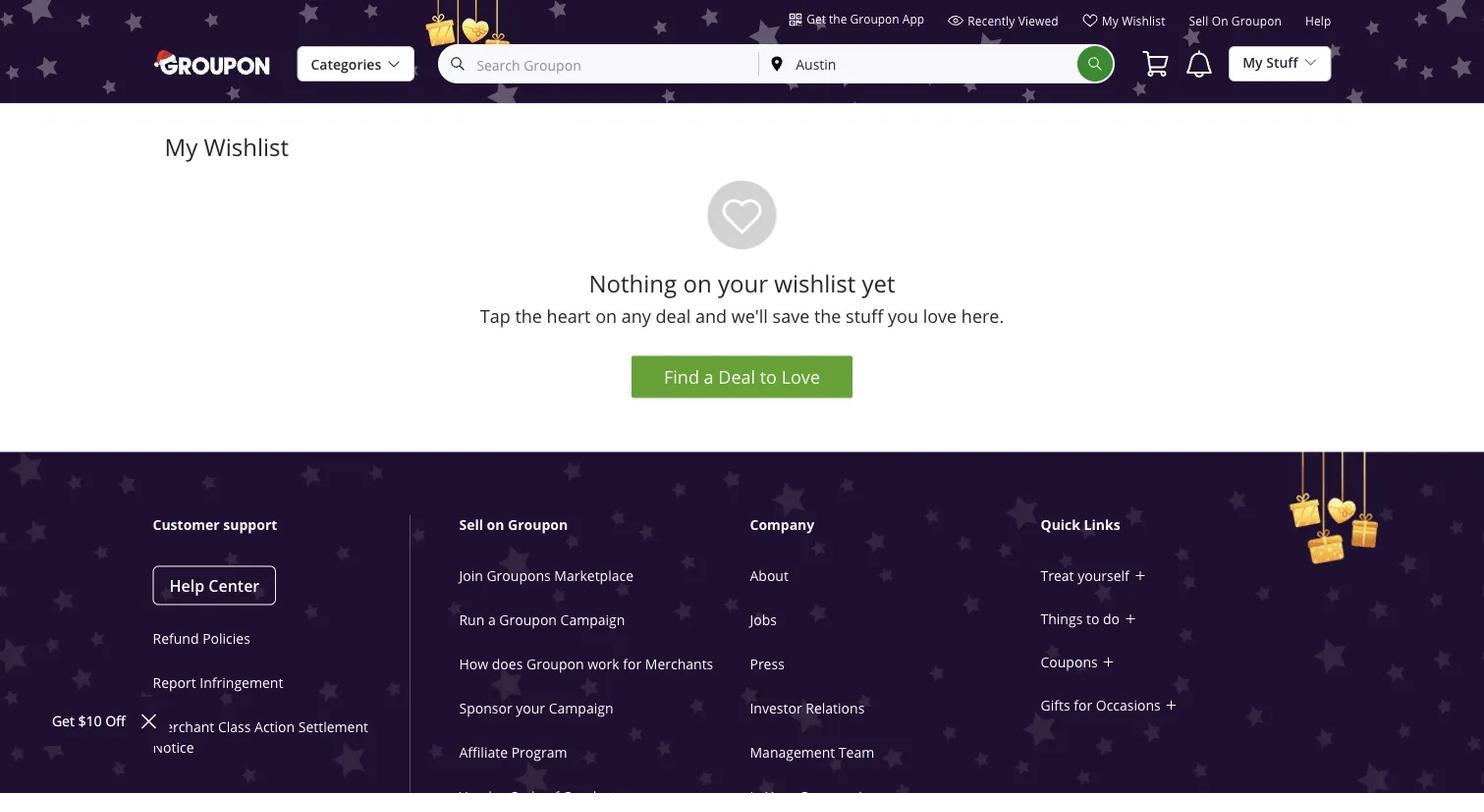 Task type: locate. For each thing, give the bounding box(es) containing it.
to right deal
[[760, 366, 777, 389]]

0 horizontal spatial a
[[488, 612, 496, 630]]

1 vertical spatial sell on groupon
[[459, 515, 568, 534]]

1 vertical spatial wishlist
[[204, 132, 289, 163]]

0 vertical spatial my wishlist
[[1102, 13, 1166, 28]]

my stuff
[[1243, 54, 1298, 72]]

viewed
[[1018, 13, 1059, 28]]

help
[[1306, 13, 1332, 29], [169, 575, 204, 597]]

merchant
[[153, 719, 214, 737]]

1 horizontal spatial my wishlist
[[1102, 13, 1166, 28]]

on left any
[[595, 305, 617, 328]]

my wishlist down groupon image
[[165, 132, 289, 163]]

sell up notifications inbox icon at the right of page
[[1189, 13, 1209, 29]]

1 horizontal spatial your
[[718, 268, 768, 299]]

does
[[492, 656, 523, 674]]

0 vertical spatial a
[[704, 366, 714, 389]]

groupon inside button
[[850, 11, 900, 27]]

how does groupon work for merchants link
[[459, 656, 713, 674]]

policies
[[203, 630, 250, 648]]

affiliate
[[459, 744, 508, 762]]

the inside button
[[829, 11, 847, 27]]

sell on groupon
[[1189, 13, 1282, 29], [459, 515, 568, 534]]

0 vertical spatial my
[[1102, 13, 1119, 28]]

campaign
[[560, 612, 625, 630], [549, 700, 613, 718]]

heart
[[547, 305, 591, 328]]

groupon for campaign
[[499, 612, 557, 630]]

sponsor
[[459, 700, 512, 718]]

categories button
[[297, 46, 415, 83]]

0 horizontal spatial sell on groupon
[[459, 515, 568, 534]]

groupon down the groupons
[[499, 612, 557, 630]]

investor relations
[[750, 700, 865, 718]]

0 vertical spatial help
[[1306, 13, 1332, 29]]

things to do
[[1041, 610, 1120, 628]]

1 vertical spatial to
[[1086, 610, 1100, 628]]

0 horizontal spatial your
[[516, 700, 545, 718]]

my
[[1102, 13, 1119, 28], [1243, 54, 1263, 72], [165, 132, 198, 163]]

treat
[[1041, 567, 1074, 585]]

wishlist
[[774, 268, 856, 299]]

for right work
[[623, 656, 642, 674]]

coupons
[[1041, 653, 1098, 672]]

your up the we'll
[[718, 268, 768, 299]]

merchants
[[645, 656, 713, 674]]

on up the groupons
[[487, 515, 504, 534]]

customer
[[153, 515, 220, 534]]

join groupons marketplace
[[459, 567, 634, 586]]

1 horizontal spatial for
[[1074, 697, 1092, 715]]

groupon left the app
[[850, 11, 900, 27]]

infringement
[[200, 674, 283, 693]]

for right gifts
[[1074, 697, 1092, 715]]

search image
[[1088, 56, 1103, 72]]

1 horizontal spatial my
[[1102, 13, 1119, 28]]

run a groupon campaign link
[[459, 612, 625, 630]]

0 horizontal spatial my
[[165, 132, 198, 163]]

nothing
[[589, 268, 677, 299]]

stuff
[[846, 305, 883, 328]]

0 horizontal spatial for
[[623, 656, 642, 674]]

1 horizontal spatial help
[[1306, 13, 1332, 29]]

company heading
[[750, 515, 1045, 535]]

campaign down 'marketplace' at the left of the page
[[560, 612, 625, 630]]

sell on groupon up the groupons
[[459, 515, 568, 534]]

0 horizontal spatial to
[[760, 366, 777, 389]]

1 vertical spatial my
[[1243, 54, 1263, 72]]

report
[[153, 674, 196, 693]]

settlement
[[298, 719, 368, 737]]

1 vertical spatial sell
[[459, 515, 483, 534]]

wishlist down groupon image
[[204, 132, 289, 163]]

on up and
[[683, 268, 712, 299]]

0 horizontal spatial sell
[[459, 515, 483, 534]]

gifts for occasions
[[1041, 697, 1161, 715]]

sell inside sell on groupon heading
[[459, 515, 483, 534]]

campaign down 'how does groupon work for merchants' link
[[549, 700, 613, 718]]

report infringement link
[[153, 674, 283, 693]]

1 horizontal spatial a
[[704, 366, 714, 389]]

your
[[718, 268, 768, 299], [516, 700, 545, 718]]

run a groupon campaign
[[459, 612, 625, 630]]

wishlist left sell on groupon link
[[1122, 13, 1166, 28]]

your inside nothing on your wishlist yet tap the heart on any deal and we'll save the stuff you love here.
[[718, 268, 768, 299]]

your right sponsor
[[516, 700, 545, 718]]

run
[[459, 612, 485, 630]]

0 vertical spatial for
[[623, 656, 642, 674]]

0 vertical spatial your
[[718, 268, 768, 299]]

0 vertical spatial wishlist
[[1122, 13, 1166, 28]]

help up my stuff button
[[1306, 13, 1332, 29]]

the right get
[[829, 11, 847, 27]]

0 horizontal spatial help
[[169, 575, 204, 597]]

on
[[1212, 13, 1229, 29], [683, 268, 712, 299], [595, 305, 617, 328], [487, 515, 504, 534]]

1 horizontal spatial sell on groupon
[[1189, 13, 1282, 29]]

to
[[760, 366, 777, 389], [1086, 610, 1100, 628]]

a for run
[[488, 612, 496, 630]]

0 vertical spatial to
[[760, 366, 777, 389]]

1 horizontal spatial wishlist
[[1122, 13, 1166, 28]]

1 vertical spatial help
[[169, 575, 204, 597]]

to left do
[[1086, 610, 1100, 628]]

company
[[750, 515, 815, 534]]

0 horizontal spatial my wishlist
[[165, 132, 289, 163]]

my wishlist up search element
[[1102, 13, 1166, 28]]

for
[[623, 656, 642, 674], [1074, 697, 1092, 715]]

Search Groupon search field
[[438, 44, 1115, 83], [440, 46, 759, 82]]

2 horizontal spatial my
[[1243, 54, 1263, 72]]

my down groupon image
[[165, 132, 198, 163]]

wishlist
[[1122, 13, 1166, 28], [204, 132, 289, 163]]

sell on groupon for sell on groupon heading
[[459, 515, 568, 534]]

1 horizontal spatial to
[[1086, 610, 1100, 628]]

merchant class action settlement notice
[[153, 719, 368, 757]]

investor
[[750, 700, 802, 718]]

find
[[664, 366, 699, 389]]

1 horizontal spatial sell
[[1189, 13, 1209, 29]]

help link
[[1306, 13, 1332, 36]]

recently
[[968, 13, 1015, 28]]

groupon up my stuff
[[1232, 13, 1282, 29]]

my wishlist
[[1102, 13, 1166, 28], [165, 132, 289, 163]]

gifts
[[1041, 697, 1070, 715]]

my up the search image
[[1102, 13, 1119, 28]]

groupon inside heading
[[508, 515, 568, 534]]

groupon up "join groupons marketplace" link
[[508, 515, 568, 534]]

program
[[511, 744, 567, 762]]

sell inside sell on groupon link
[[1189, 13, 1209, 29]]

my inside button
[[1243, 54, 1263, 72]]

0 vertical spatial sell on groupon
[[1189, 13, 1282, 29]]

sell on groupon inside heading
[[459, 515, 568, 534]]

the
[[829, 11, 847, 27], [515, 305, 542, 328], [814, 305, 841, 328]]

groupon down run a groupon campaign 'link' in the left bottom of the page
[[527, 656, 584, 674]]

0 vertical spatial campaign
[[560, 612, 625, 630]]

categories
[[311, 56, 381, 74]]

1 vertical spatial a
[[488, 612, 496, 630]]

a right find
[[704, 366, 714, 389]]

search element
[[1078, 46, 1113, 82]]

a right run
[[488, 612, 496, 630]]

1 vertical spatial your
[[516, 700, 545, 718]]

my left stuff
[[1243, 54, 1263, 72]]

the down wishlist
[[814, 305, 841, 328]]

help left center
[[169, 575, 204, 597]]

action
[[255, 719, 295, 737]]

affiliate program link
[[459, 744, 567, 762]]

0 horizontal spatial wishlist
[[204, 132, 289, 163]]

a
[[704, 366, 714, 389], [488, 612, 496, 630]]

sell on groupon up my stuff
[[1189, 13, 1282, 29]]

0 vertical spatial sell
[[1189, 13, 1209, 29]]

sell up the join
[[459, 515, 483, 534]]



Task type: vqa. For each thing, say whether or not it's contained in the screenshot.
do
yes



Task type: describe. For each thing, give the bounding box(es) containing it.
the right tap
[[515, 305, 542, 328]]

jobs
[[750, 612, 777, 630]]

love
[[923, 305, 957, 328]]

occasions
[[1096, 697, 1161, 715]]

investor relations link
[[750, 700, 865, 718]]

things
[[1041, 610, 1083, 628]]

sell on groupon heading
[[459, 515, 754, 535]]

sponsor your campaign
[[459, 700, 613, 718]]

how
[[459, 656, 488, 674]]

groupon for work
[[527, 656, 584, 674]]

yet
[[862, 268, 895, 299]]

management team link
[[750, 744, 875, 762]]

refund
[[153, 630, 199, 648]]

help for help center
[[169, 575, 204, 597]]

customer support
[[153, 515, 277, 534]]

find a deal to love link
[[632, 356, 853, 398]]

marketplace
[[554, 567, 634, 586]]

stuff
[[1266, 54, 1298, 72]]

refund policies link
[[153, 630, 250, 648]]

press link
[[750, 656, 785, 674]]

groupons
[[487, 567, 551, 586]]

a for find
[[704, 366, 714, 389]]

quick links heading
[[1041, 515, 1335, 535]]

sell for sell on groupon link
[[1189, 13, 1209, 29]]

my wishlist inside my wishlist link
[[1102, 13, 1166, 28]]

we'll
[[732, 305, 768, 328]]

2 vertical spatial my
[[165, 132, 198, 163]]

yourself
[[1078, 567, 1129, 585]]

get the groupon app button
[[789, 10, 925, 28]]

notifications inbox image
[[1184, 48, 1215, 80]]

sell on groupon link
[[1189, 13, 1282, 36]]

quick
[[1041, 515, 1081, 534]]

work
[[588, 656, 619, 674]]

recently viewed link
[[948, 13, 1059, 36]]

sell on groupon for sell on groupon link
[[1189, 13, 1282, 29]]

management team
[[750, 744, 875, 762]]

my wishlist link
[[1082, 13, 1166, 36]]

sell for sell on groupon heading
[[459, 515, 483, 534]]

find a deal to love
[[664, 366, 820, 389]]

how does groupon work for merchants
[[459, 656, 713, 674]]

get
[[807, 11, 826, 27]]

about
[[750, 567, 789, 586]]

jobs link
[[750, 612, 777, 630]]

tap
[[480, 305, 511, 328]]

refund policies
[[153, 630, 250, 648]]

1 vertical spatial campaign
[[549, 700, 613, 718]]

affiliate program
[[459, 744, 567, 762]]

app
[[903, 11, 925, 27]]

groupon for app
[[850, 11, 900, 27]]

Austin search field
[[760, 46, 1078, 82]]

treat yourself
[[1041, 567, 1129, 585]]

on inside heading
[[487, 515, 504, 534]]

save
[[773, 305, 810, 328]]

help center
[[169, 575, 260, 597]]

and
[[695, 305, 727, 328]]

report infringement
[[153, 674, 283, 693]]

love
[[782, 366, 820, 389]]

links
[[1084, 515, 1120, 534]]

1 vertical spatial my wishlist
[[165, 132, 289, 163]]

deal
[[656, 305, 691, 328]]

about link
[[750, 567, 789, 586]]

center
[[209, 575, 260, 597]]

customer support heading
[[153, 515, 410, 535]]

get the groupon app
[[807, 11, 925, 27]]

any
[[622, 305, 651, 328]]

merchant class action settlement notice link
[[153, 719, 368, 757]]

on up notifications inbox icon at the right of page
[[1212, 13, 1229, 29]]

recently viewed
[[968, 13, 1059, 28]]

join
[[459, 567, 483, 586]]

press
[[750, 656, 785, 674]]

management
[[750, 744, 835, 762]]

sponsor your campaign link
[[459, 700, 613, 718]]

class
[[218, 719, 251, 737]]

nothing on your wishlist yet tap the heart on any deal and we'll save the stuff you love here.
[[480, 268, 1004, 328]]

notice
[[153, 739, 194, 757]]

relations
[[806, 700, 865, 718]]

team
[[839, 744, 875, 762]]

support
[[223, 515, 277, 534]]

help center link
[[153, 566, 276, 606]]

quick links
[[1041, 515, 1120, 534]]

join groupons marketplace link
[[459, 567, 634, 586]]

1 vertical spatial for
[[1074, 697, 1092, 715]]

groupon image
[[153, 49, 274, 76]]

deal
[[718, 366, 755, 389]]

you
[[888, 305, 918, 328]]

help for the help link
[[1306, 13, 1332, 29]]



